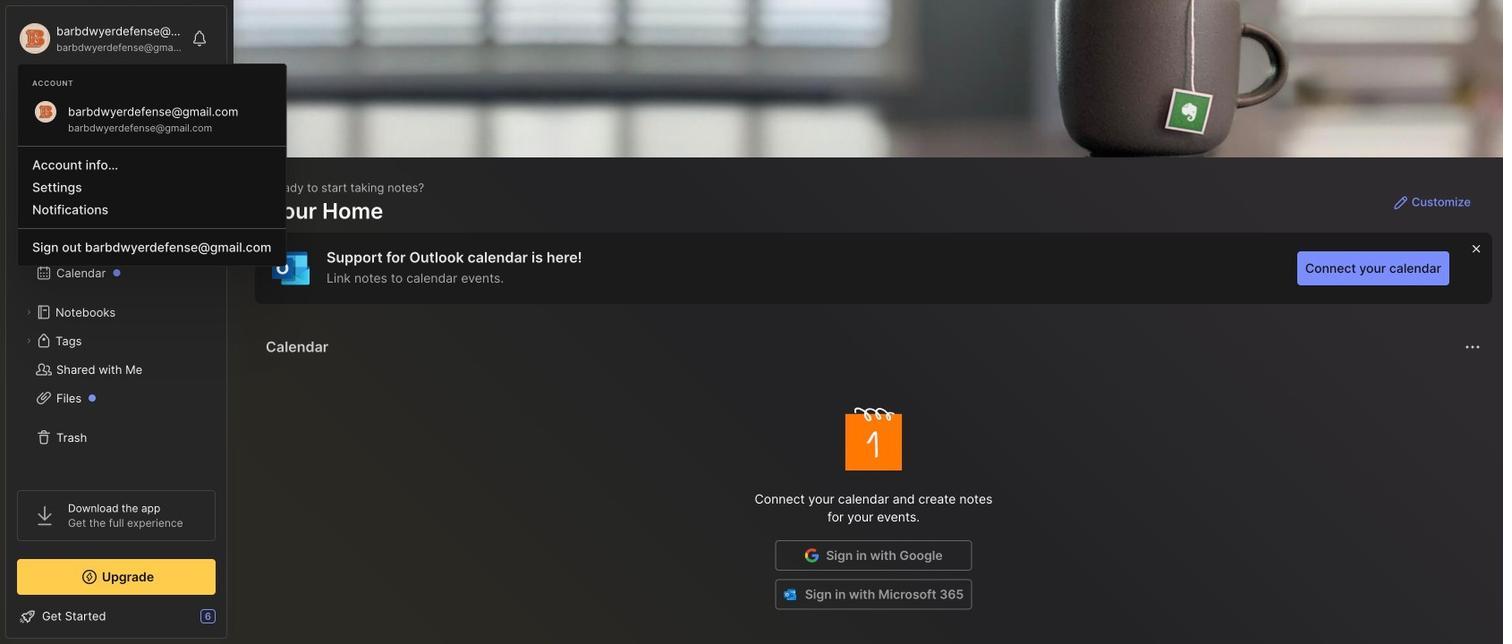 Task type: describe. For each thing, give the bounding box(es) containing it.
none search field inside the main element
[[49, 89, 192, 110]]

More actions field
[[1460, 335, 1485, 360]]

more actions image
[[1462, 336, 1484, 358]]

Help and Learning task checklist field
[[6, 602, 226, 631]]

dropdown list menu
[[18, 139, 286, 259]]

expand tags image
[[23, 336, 34, 346]]



Task type: vqa. For each thing, say whether or not it's contained in the screenshot.
Main element
yes



Task type: locate. For each thing, give the bounding box(es) containing it.
tree
[[6, 173, 226, 474]]

tree inside the main element
[[6, 173, 226, 474]]

Account field
[[17, 21, 183, 56]]

click to collapse image
[[226, 611, 239, 633]]

None search field
[[49, 89, 192, 110]]

expand notebooks image
[[23, 307, 34, 318]]

Search text field
[[49, 91, 192, 108]]

main element
[[0, 0, 233, 644]]



